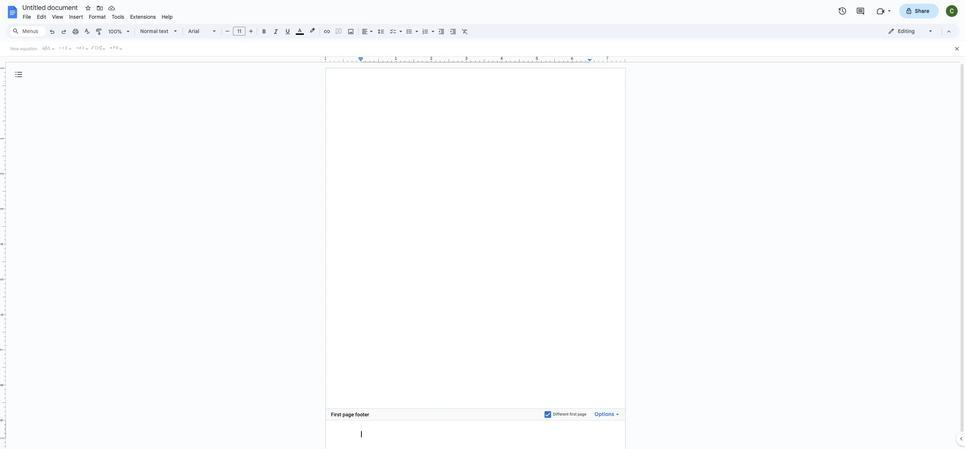 Task type: locate. For each thing, give the bounding box(es) containing it.
menu bar containing file
[[20, 10, 176, 22]]

different
[[553, 412, 569, 417]]

menu bar
[[20, 10, 176, 22]]

Zoom text field
[[106, 26, 124, 37]]

new equation button
[[8, 43, 39, 54]]

normal text
[[140, 28, 168, 34]]

normal
[[140, 28, 158, 34]]

menu bar banner
[[0, 0, 965, 449]]

0 horizontal spatial page
[[343, 412, 354, 417]]

different first page
[[553, 412, 587, 417]]

page
[[343, 412, 354, 417], [578, 412, 587, 417]]

help
[[162, 14, 173, 20]]

share
[[915, 8, 930, 14]]

highlight color image
[[308, 26, 316, 35]]

insert image image
[[347, 26, 355, 36]]

arial option
[[188, 26, 208, 36]]

first
[[570, 412, 577, 417]]

right margin image
[[588, 57, 625, 62]]

relations image
[[74, 44, 85, 51]]

view menu item
[[49, 12, 66, 21]]

options button
[[592, 410, 622, 419]]

new
[[10, 46, 19, 51]]

Different first page checkbox
[[545, 411, 551, 418]]

application
[[0, 0, 965, 449]]

insert
[[69, 14, 83, 20]]

integral image
[[91, 44, 102, 51]]

Font size text field
[[233, 27, 245, 36]]

left margin image
[[326, 57, 363, 62]]

first
[[331, 412, 341, 417]]

edit menu item
[[34, 12, 49, 21]]

first page footer
[[331, 412, 369, 417]]

equations toolbar
[[0, 41, 965, 57]]

editing button
[[883, 26, 938, 37]]

equation
[[20, 46, 37, 51]]

share button
[[899, 4, 939, 18]]

Zoom field
[[105, 26, 133, 37]]



Task type: describe. For each thing, give the bounding box(es) containing it.
menu bar inside menu bar banner
[[20, 10, 176, 22]]

bulleted list menu image
[[414, 26, 418, 29]]

text
[[159, 28, 168, 34]]

editing
[[898, 28, 915, 34]]

options
[[595, 411, 614, 418]]

Star checkbox
[[83, 3, 93, 13]]

view
[[52, 14, 63, 20]]

format
[[89, 14, 106, 20]]

mode and view toolbar
[[883, 24, 955, 39]]

styles list. normal text selected. option
[[140, 26, 170, 36]]

1
[[324, 56, 327, 61]]

line & paragraph spacing image
[[377, 26, 385, 36]]

extensions
[[130, 14, 156, 20]]

main toolbar
[[46, 0, 471, 346]]

Rename text field
[[20, 3, 82, 12]]

application containing share
[[0, 0, 965, 449]]

misc image
[[58, 44, 68, 51]]

arial
[[188, 28, 199, 34]]

extensions menu item
[[127, 12, 159, 21]]

tools
[[112, 14, 124, 20]]

arrows image
[[108, 44, 118, 51]]

format menu item
[[86, 12, 109, 21]]

Font size field
[[233, 27, 248, 36]]

edit
[[37, 14, 46, 20]]

footer
[[355, 412, 369, 417]]

character image
[[41, 44, 51, 51]]

1 horizontal spatial page
[[578, 412, 587, 417]]

Menus field
[[9, 26, 46, 36]]

text color image
[[296, 26, 304, 35]]

file menu item
[[20, 12, 34, 21]]

tools menu item
[[109, 12, 127, 21]]

insert menu item
[[66, 12, 86, 21]]

help menu item
[[159, 12, 176, 21]]

new equation
[[10, 46, 37, 51]]

file
[[23, 14, 31, 20]]

checklist menu image
[[397, 26, 402, 29]]



Task type: vqa. For each thing, say whether or not it's contained in the screenshot.
The Shape image
no



